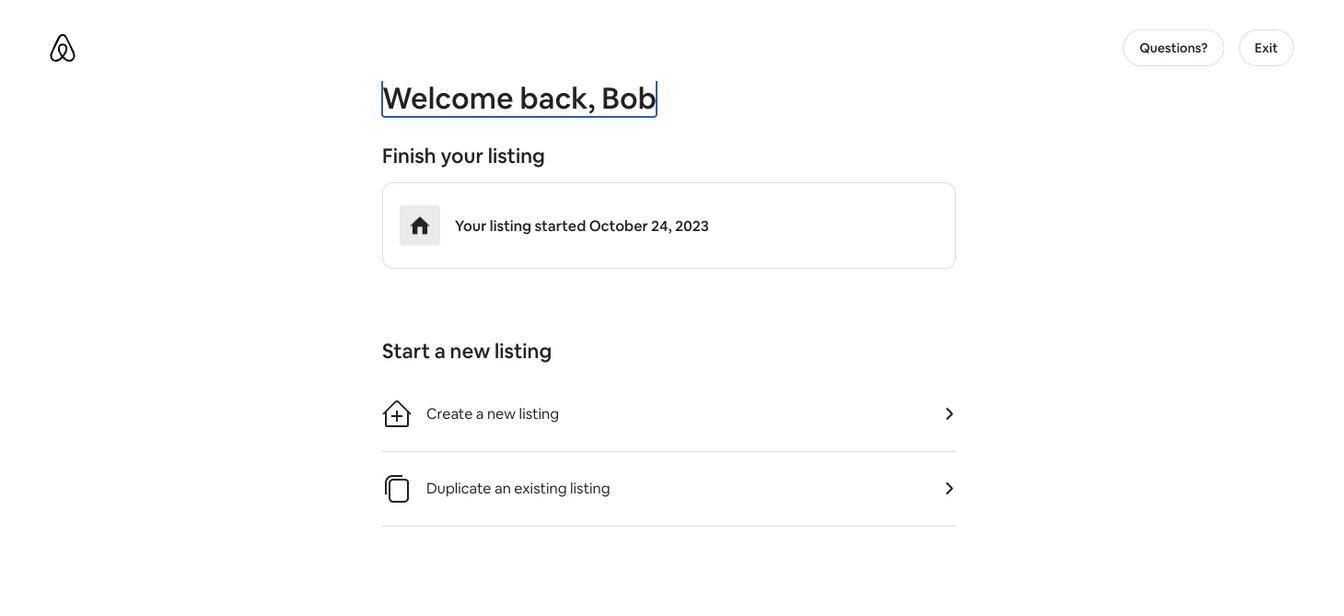 Task type: vqa. For each thing, say whether or not it's contained in the screenshot.
rightmost a
yes



Task type: describe. For each thing, give the bounding box(es) containing it.
exit button
[[1239, 29, 1294, 66]]

back,
[[520, 78, 595, 117]]

new for start
[[450, 338, 490, 364]]

duplicate an existing listing button
[[426, 479, 956, 499]]

bob
[[602, 78, 657, 117]]

create
[[426, 405, 473, 423]]

listing for create a new listing
[[519, 405, 559, 423]]

existing
[[514, 479, 567, 498]]

start a new listing group
[[382, 378, 956, 527]]

finish your listing
[[382, 142, 545, 169]]

welcome
[[382, 78, 514, 117]]

duplicate an existing listing
[[426, 479, 610, 498]]



Task type: locate. For each thing, give the bounding box(es) containing it.
listing right existing
[[570, 479, 610, 498]]

listing up existing
[[519, 405, 559, 423]]

create a new listing button
[[426, 405, 956, 424]]

1 horizontal spatial a
[[476, 405, 484, 423]]

listing inside duplicate an existing listing button
[[570, 479, 610, 498]]

0 vertical spatial new
[[450, 338, 490, 364]]

a for create
[[476, 405, 484, 423]]

questions?
[[1140, 40, 1208, 56]]

exit
[[1255, 40, 1278, 56]]

a
[[434, 338, 446, 364], [476, 405, 484, 423]]

a right start
[[434, 338, 446, 364]]

listing right your
[[488, 142, 545, 169]]

1 vertical spatial new
[[487, 405, 516, 423]]

0 horizontal spatial a
[[434, 338, 446, 364]]

1 vertical spatial a
[[476, 405, 484, 423]]

questions? button
[[1123, 29, 1224, 66]]

an
[[495, 479, 511, 498]]

start a new listing
[[382, 338, 552, 364]]

new for create
[[487, 405, 516, 423]]

new right create
[[487, 405, 516, 423]]

create a new listing
[[426, 405, 559, 423]]

a inside button
[[476, 405, 484, 423]]

listing for start a new listing
[[495, 338, 552, 364]]

welcome back, bob
[[382, 78, 657, 117]]

listing up create a new listing
[[495, 338, 552, 364]]

start
[[382, 338, 430, 364]]

new
[[450, 338, 490, 364], [487, 405, 516, 423]]

duplicate
[[426, 479, 491, 498]]

listing for duplicate an existing listing
[[570, 479, 610, 498]]

a right create
[[476, 405, 484, 423]]

listing
[[488, 142, 545, 169], [495, 338, 552, 364], [519, 405, 559, 423], [570, 479, 610, 498]]

finish
[[382, 142, 436, 169]]

listing inside create a new listing button
[[519, 405, 559, 423]]

a for start
[[434, 338, 446, 364]]

0 vertical spatial a
[[434, 338, 446, 364]]

new inside button
[[487, 405, 516, 423]]

your
[[441, 142, 484, 169]]

new right start
[[450, 338, 490, 364]]



